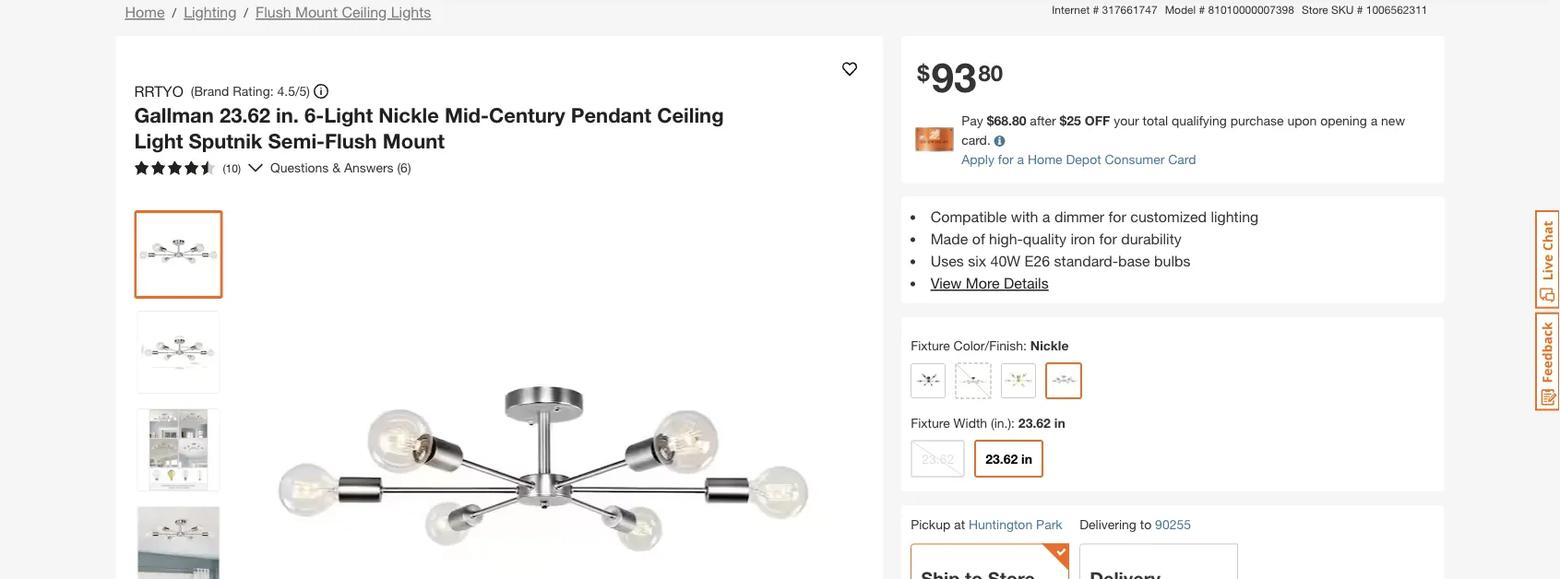 Task type: locate. For each thing, give the bounding box(es) containing it.
after
[[1030, 112, 1056, 128]]

in
[[1054, 415, 1065, 430], [1021, 451, 1032, 466]]

pay $ 68.80 after $ 25 off
[[962, 112, 1110, 128]]

fixture up 23.62 button
[[911, 415, 950, 430]]

fixture up black image
[[911, 338, 950, 353]]

nickle rrtyo flush mount ceiling lights 81010000007398 c3.1 image
[[138, 312, 219, 393]]

6-
[[304, 103, 324, 127]]

lighting link
[[184, 3, 237, 21]]

/ right home link
[[172, 5, 176, 20]]

home left "lighting"
[[125, 3, 165, 21]]

0 vertical spatial light
[[324, 103, 373, 127]]

:
[[1023, 338, 1027, 353], [1011, 415, 1015, 430]]

1 vertical spatial a
[[1017, 151, 1024, 166]]

flush up questions & answers (6)
[[325, 128, 377, 153]]

card.
[[962, 132, 991, 147]]

fixture color/finish : nickle
[[911, 338, 1069, 353]]

# right internet
[[1093, 3, 1099, 16]]

1 # from the left
[[1093, 3, 1099, 16]]

1006562311
[[1366, 3, 1428, 16]]

: up the 23.62 in at the right bottom of the page
[[1011, 415, 1015, 430]]

0 horizontal spatial ceiling
[[342, 3, 387, 21]]

1 vertical spatial light
[[134, 128, 183, 153]]

/5)
[[295, 84, 310, 99]]

$ left the 93 on the right
[[917, 60, 930, 86]]

2 vertical spatial for
[[1099, 230, 1117, 248]]

1 vertical spatial for
[[1109, 208, 1126, 226]]

internet # 317661747 model # 81010000007398 store sku # 1006562311
[[1052, 3, 1428, 16]]

dimmer
[[1055, 208, 1105, 226]]

1 horizontal spatial light
[[324, 103, 373, 127]]

a down "68.80"
[[1017, 151, 1024, 166]]

2 vertical spatial a
[[1042, 208, 1050, 226]]

23.62 inside 23.62 button
[[922, 451, 954, 466]]

iron
[[1071, 230, 1095, 248]]

0 horizontal spatial #
[[1093, 3, 1099, 16]]

gallman 23.62 in. 6-light nickle mid-century pendant ceiling light sputnik semi-flush mount
[[134, 103, 724, 153]]

huntington park button
[[969, 517, 1063, 532]]

1 vertical spatial home
[[1028, 151, 1063, 166]]

: up gold image
[[1023, 338, 1027, 353]]

nickle up (6)
[[379, 103, 439, 127]]

2 horizontal spatial #
[[1357, 3, 1363, 16]]

23.62 down (brand rating: 4.5 /5)
[[220, 103, 270, 127]]

1 horizontal spatial flush
[[325, 128, 377, 153]]

total
[[1143, 112, 1168, 128]]

1 horizontal spatial /
[[244, 5, 248, 20]]

nickle up the "nickle" image
[[1030, 338, 1069, 353]]

pendant
[[571, 103, 651, 127]]

/
[[172, 5, 176, 20], [244, 5, 248, 20]]

light down gallman in the top left of the page
[[134, 128, 183, 153]]

for
[[998, 151, 1014, 166], [1109, 208, 1126, 226], [1099, 230, 1117, 248]]

1 vertical spatial mount
[[383, 128, 445, 153]]

in down the "nickle" image
[[1054, 415, 1065, 430]]

mount
[[295, 3, 338, 21], [383, 128, 445, 153]]

in down fixture width (in.) : 23.62 in
[[1021, 451, 1032, 466]]

# right sku
[[1357, 3, 1363, 16]]

light
[[324, 103, 373, 127], [134, 128, 183, 153]]

1 horizontal spatial #
[[1199, 3, 1205, 16]]

for down info image
[[998, 151, 1014, 166]]

23.62
[[220, 103, 270, 127], [1019, 415, 1051, 430], [922, 451, 954, 466], [986, 451, 1018, 466]]

nickle image
[[1050, 367, 1078, 395]]

apply for a home depot consumer card
[[962, 151, 1196, 166]]

a inside compatible with a dimmer for customized lighting made of high-quality iron for durability uses six 40w e26 standard-base bulbs view more details
[[1042, 208, 1050, 226]]

in.
[[276, 103, 299, 127]]

qualifying
[[1172, 112, 1227, 128]]

quality
[[1023, 230, 1067, 248]]

1 vertical spatial fixture
[[911, 415, 950, 430]]

home / lighting / flush mount ceiling lights
[[125, 3, 431, 21]]

flush right "lighting"
[[256, 3, 291, 21]]

a left new
[[1371, 112, 1378, 128]]

2 / from the left
[[244, 5, 248, 20]]

0 horizontal spatial flush
[[256, 3, 291, 21]]

$ right pay on the top of page
[[987, 112, 994, 128]]

0 horizontal spatial /
[[172, 5, 176, 20]]

in inside 23.62 in button
[[1021, 451, 1032, 466]]

questions & answers (6)
[[270, 160, 411, 175]]

1 horizontal spatial nickle
[[1030, 338, 1069, 353]]

# right model
[[1199, 3, 1205, 16]]

1 vertical spatial in
[[1021, 451, 1032, 466]]

mount inside gallman 23.62 in. 6-light nickle mid-century pendant ceiling light sputnik semi-flush mount
[[383, 128, 445, 153]]

home
[[125, 3, 165, 21], [1028, 151, 1063, 166]]

mount up (6)
[[383, 128, 445, 153]]

(brand rating: 4.5 /5)
[[191, 84, 310, 99]]

68.80
[[994, 112, 1026, 128]]

century
[[489, 103, 565, 127]]

pickup
[[911, 517, 951, 532]]

0 horizontal spatial home
[[125, 3, 165, 21]]

mount up /5)
[[295, 3, 338, 21]]

delivering
[[1080, 517, 1137, 532]]

off
[[1085, 112, 1110, 128]]

with
[[1011, 208, 1038, 226]]

gallman
[[134, 103, 214, 127]]

fixture
[[911, 338, 950, 353], [911, 415, 950, 430]]

&
[[332, 160, 341, 175]]

six
[[968, 252, 986, 270]]

black image
[[915, 367, 942, 395]]

card
[[1168, 151, 1196, 166]]

0 vertical spatial ceiling
[[342, 3, 387, 21]]

0 horizontal spatial mount
[[295, 3, 338, 21]]

for right iron
[[1099, 230, 1117, 248]]

home left depot
[[1028, 151, 1063, 166]]

lighting
[[184, 3, 237, 21]]

a
[[1371, 112, 1378, 128], [1017, 151, 1024, 166], [1042, 208, 1050, 226]]

1 horizontal spatial ceiling
[[657, 103, 724, 127]]

1 vertical spatial :
[[1011, 415, 1015, 430]]

0 vertical spatial fixture
[[911, 338, 950, 353]]

0 horizontal spatial nickle
[[379, 103, 439, 127]]

lighting
[[1211, 208, 1259, 226]]

(in.)
[[991, 415, 1011, 430]]

lights
[[391, 3, 431, 21]]

2 # from the left
[[1199, 3, 1205, 16]]

0 horizontal spatial in
[[1021, 451, 1032, 466]]

0 horizontal spatial a
[[1017, 151, 1024, 166]]

2 horizontal spatial a
[[1371, 112, 1378, 128]]

0 vertical spatial a
[[1371, 112, 1378, 128]]

23.62 down (in.)
[[986, 451, 1018, 466]]

23.62 right (in.)
[[1019, 415, 1051, 430]]

1 vertical spatial flush
[[325, 128, 377, 153]]

a right with
[[1042, 208, 1050, 226]]

23.62 in
[[986, 451, 1032, 466]]

1 vertical spatial ceiling
[[657, 103, 724, 127]]

light up questions & answers (6)
[[324, 103, 373, 127]]

1 vertical spatial nickle
[[1030, 338, 1069, 353]]

flush
[[256, 3, 291, 21], [325, 128, 377, 153]]

opening
[[1321, 112, 1367, 128]]

sku
[[1331, 3, 1354, 16]]

new
[[1381, 112, 1405, 128]]

0 horizontal spatial $
[[917, 60, 930, 86]]

1 horizontal spatial in
[[1054, 415, 1065, 430]]

317661747
[[1102, 3, 1158, 16]]

0 vertical spatial nickle
[[379, 103, 439, 127]]

for right the dimmer
[[1109, 208, 1126, 226]]

1 horizontal spatial mount
[[383, 128, 445, 153]]

0 horizontal spatial :
[[1011, 415, 1015, 430]]

view more details link
[[931, 274, 1049, 292]]

store
[[1302, 3, 1328, 16]]

ceiling right pendant
[[657, 103, 724, 127]]

1 horizontal spatial a
[[1042, 208, 1050, 226]]

ceiling left lights
[[342, 3, 387, 21]]

gold image
[[1005, 367, 1033, 395]]

purchase
[[1231, 112, 1284, 128]]

4.5 stars image
[[134, 161, 215, 175]]

1 fixture from the top
[[911, 338, 950, 353]]

a inside your total qualifying purchase upon opening a new card.
[[1371, 112, 1378, 128]]

2 fixture from the top
[[911, 415, 950, 430]]

23.62 down the width
[[922, 451, 954, 466]]

rrtyo
[[134, 83, 183, 100]]

/ right lighting link
[[244, 5, 248, 20]]

1 horizontal spatial :
[[1023, 338, 1027, 353]]

width
[[954, 415, 987, 430]]

base
[[1118, 252, 1150, 270]]

apply
[[962, 151, 995, 166]]

40w
[[991, 252, 1021, 270]]

$ right after
[[1060, 112, 1067, 128]]

view
[[931, 274, 962, 292]]

(10)
[[223, 162, 241, 175]]

0 vertical spatial home
[[125, 3, 165, 21]]

0 vertical spatial mount
[[295, 3, 338, 21]]



Task type: vqa. For each thing, say whether or not it's contained in the screenshot.
the bottom a
yes



Task type: describe. For each thing, give the bounding box(es) containing it.
mid-
[[445, 103, 489, 127]]

pay
[[962, 112, 983, 128]]

model
[[1165, 3, 1196, 16]]

color/finish
[[954, 338, 1023, 353]]

0 vertical spatial :
[[1023, 338, 1027, 353]]

a for compatible with a dimmer for customized lighting made of high-quality iron for durability uses six 40w e26 standard-base bulbs view more details
[[1042, 208, 1050, 226]]

0 vertical spatial in
[[1054, 415, 1065, 430]]

4.5
[[277, 84, 295, 99]]

compatible
[[931, 208, 1007, 226]]

23.62 in button
[[975, 440, 1044, 478]]

flush inside gallman 23.62 in. 6-light nickle mid-century pendant ceiling light sputnik semi-flush mount
[[325, 128, 377, 153]]

delivering to 90255
[[1080, 517, 1191, 532]]

sputnik
[[189, 128, 262, 153]]

answers
[[344, 160, 394, 175]]

high-
[[989, 230, 1023, 248]]

consumer
[[1105, 151, 1165, 166]]

a for apply for a home depot consumer card
[[1017, 151, 1024, 166]]

details
[[1004, 274, 1049, 292]]

your
[[1114, 112, 1139, 128]]

0 vertical spatial for
[[998, 151, 1014, 166]]

(6)
[[397, 160, 411, 175]]

2 horizontal spatial $
[[1060, 112, 1067, 128]]

e26
[[1025, 252, 1050, 270]]

flush mount ceiling lights link
[[256, 3, 431, 21]]

home link
[[125, 3, 165, 21]]

info image
[[994, 135, 1005, 147]]

of
[[972, 230, 985, 248]]

(10) button
[[127, 153, 248, 183]]

3 # from the left
[[1357, 3, 1363, 16]]

0 vertical spatial flush
[[256, 3, 291, 21]]

$ inside '$ 93 80'
[[917, 60, 930, 86]]

23.62 inside gallman 23.62 in. 6-light nickle mid-century pendant ceiling light sputnik semi-flush mount
[[220, 103, 270, 127]]

(10) link
[[127, 153, 263, 183]]

black gold image
[[960, 367, 987, 395]]

90255 link
[[1155, 515, 1191, 534]]

park
[[1036, 517, 1063, 532]]

huntington
[[969, 517, 1033, 532]]

fixture for fixture color/finish
[[911, 338, 950, 353]]

customized
[[1131, 208, 1207, 226]]

80
[[978, 60, 1003, 86]]

semi-
[[268, 128, 325, 153]]

bulbs
[[1154, 252, 1191, 270]]

your total qualifying purchase upon opening a new card.
[[962, 112, 1405, 147]]

(brand
[[191, 84, 229, 99]]

feedback link image
[[1535, 312, 1560, 412]]

fixture for fixture width (in.)
[[911, 415, 950, 430]]

live chat image
[[1535, 210, 1560, 309]]

nickle rrtyo flush mount ceiling lights 81010000007398 1f.3 image
[[138, 507, 219, 579]]

81010000007398
[[1208, 3, 1294, 16]]

compatible with a dimmer for customized lighting made of high-quality iron for durability uses six 40w e26 standard-base bulbs view more details
[[931, 208, 1259, 292]]

nickle rrtyo flush mount ceiling lights 81010000007398 64.0 image
[[138, 214, 219, 295]]

0 horizontal spatial light
[[134, 128, 183, 153]]

apply now image
[[915, 128, 962, 152]]

nickle rrtyo flush mount ceiling lights 81010000007398 4f.2 image
[[138, 410, 219, 491]]

at
[[954, 517, 965, 532]]

1 horizontal spatial $
[[987, 112, 994, 128]]

internet
[[1052, 3, 1090, 16]]

ceiling inside gallman 23.62 in. 6-light nickle mid-century pendant ceiling light sputnik semi-flush mount
[[657, 103, 724, 127]]

rrtyo link
[[134, 80, 191, 102]]

uses
[[931, 252, 964, 270]]

90255
[[1155, 517, 1191, 532]]

standard-
[[1054, 252, 1118, 270]]

upon
[[1288, 112, 1317, 128]]

made
[[931, 230, 968, 248]]

to
[[1140, 517, 1152, 532]]

23.62 button
[[911, 440, 965, 478]]

nickle inside gallman 23.62 in. 6-light nickle mid-century pendant ceiling light sputnik semi-flush mount
[[379, 103, 439, 127]]

rating:
[[233, 84, 274, 99]]

more
[[966, 274, 1000, 292]]

questions
[[270, 160, 329, 175]]

25
[[1067, 112, 1081, 128]]

apply for a home depot consumer card link
[[962, 151, 1196, 166]]

durability
[[1121, 230, 1182, 248]]

fixture width (in.) : 23.62 in
[[911, 415, 1065, 430]]

1 horizontal spatial home
[[1028, 151, 1063, 166]]

pickup at huntington park
[[911, 517, 1063, 532]]

23.62 inside 23.62 in button
[[986, 451, 1018, 466]]

depot
[[1066, 151, 1101, 166]]

93
[[931, 53, 977, 101]]

$ 93 80
[[917, 53, 1003, 101]]

1 / from the left
[[172, 5, 176, 20]]



